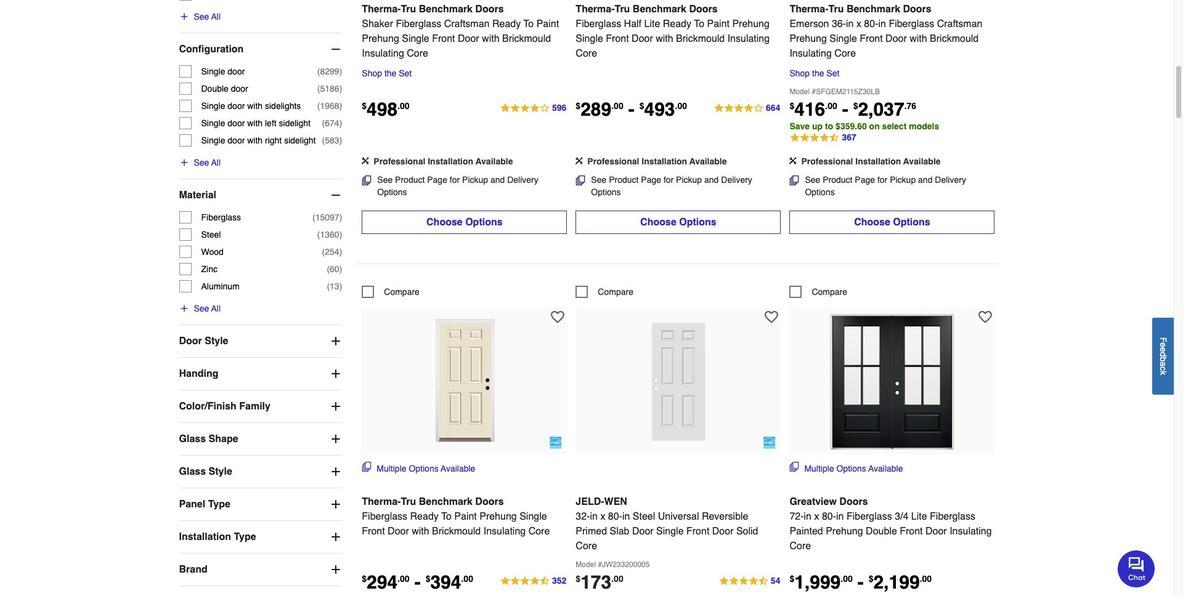 Task type: locate. For each thing, give the bounding box(es) containing it.
glass up "panel"
[[179, 466, 206, 478]]

tru inside therma-tru benchmark doors fiberglass half lite ready to paint prehung single front door with brickmould insulating core
[[615, 3, 630, 15]]

2 all from the top
[[211, 158, 221, 168]]

doors for in
[[903, 3, 932, 15]]

# for sfgem2115z30lb
[[812, 87, 816, 96]]

( 15097 )
[[312, 213, 342, 222]]

benchmark for lite
[[633, 3, 687, 15]]

insulating for therma-tru benchmark doors shaker fiberglass craftsman ready to paint prehung single front door with brickmould insulating core
[[362, 48, 404, 59]]

3 and from the left
[[918, 175, 933, 185]]

0 horizontal spatial multiple options available link
[[362, 462, 475, 475]]

x inside greatview doors 72-in x 80-in fiberglass 3/4 lite fiberglass painted prehung double front door insulating core
[[814, 512, 819, 523]]

brickmould inside therma-tru benchmark doors fiberglass half lite ready to paint prehung single front door with brickmould insulating core
[[676, 33, 725, 44]]

single door with left sidelight
[[201, 118, 311, 128]]

1 compare from the left
[[384, 287, 420, 297]]

see all down aluminum
[[194, 304, 221, 314]]

2 shop the set link from the left
[[790, 66, 840, 81]]

1 horizontal spatial compare
[[598, 287, 634, 297]]

4 stars image
[[500, 101, 567, 116], [714, 101, 781, 116]]

0 horizontal spatial steel
[[201, 230, 221, 240]]

plus image
[[179, 12, 189, 21], [179, 158, 189, 168], [330, 335, 342, 348], [330, 401, 342, 413], [330, 466, 342, 478], [330, 564, 342, 576]]

2 choose options link from the left
[[576, 211, 781, 234]]

#
[[812, 87, 816, 96], [598, 561, 602, 570]]

therma- inside therma-tru benchmark doors fiberglass ready to paint prehung single front door with brickmould insulating core
[[362, 497, 401, 508]]

plus image inside glass style button
[[330, 466, 342, 478]]

choose for 3rd "choose options" link from the left
[[854, 217, 890, 228]]

1 horizontal spatial paint
[[537, 18, 559, 29]]

416
[[795, 98, 825, 120]]

3 see all from the top
[[194, 304, 221, 314]]

1 vertical spatial style
[[209, 466, 232, 478]]

1 multiple options available link from the left
[[362, 462, 475, 475]]

therma-tru benchmark doors fiberglass ready to paint prehung single front door with brickmould insulating core image
[[397, 314, 532, 450]]

.00 inside $ 498 .00
[[398, 101, 410, 111]]

plus image for door style
[[330, 335, 342, 348]]

2 horizontal spatial delivery
[[935, 175, 966, 185]]

3 choose from the left
[[854, 217, 890, 228]]

plus image inside handing button
[[330, 368, 342, 380]]

1 choose from the left
[[427, 217, 463, 228]]

therma-tru benchmark doors fiberglass ready to paint prehung single front door with brickmould insulating core
[[362, 497, 550, 538]]

core inside therma-tru benchmark doors fiberglass half lite ready to paint prehung single front door with brickmould insulating core
[[576, 48, 597, 59]]

therma- for therma-tru benchmark doors emerson 36-in x 80-in fiberglass craftsman prehung single front door with brickmould insulating core
[[790, 3, 829, 15]]

plus image inside glass shape button
[[330, 433, 342, 445]]

doors inside therma-tru benchmark doors fiberglass ready to paint prehung single front door with brickmould insulating core
[[475, 497, 504, 508]]

6 ) from the top
[[339, 213, 342, 222]]

.00 inside the $ 416 .00 - $ 2,037 .76
[[825, 101, 837, 111]]

4 stars image containing 664
[[714, 101, 781, 116]]

1 horizontal spatial shop the set link
[[790, 66, 840, 81]]

sfgem2115z30lb
[[816, 87, 880, 96]]

1 shop from the left
[[362, 68, 382, 78]]

0 horizontal spatial the
[[385, 68, 397, 78]]

glass left shape at the bottom left of page
[[179, 434, 206, 445]]

front inside therma-tru benchmark doors emerson 36-in x 80-in fiberglass craftsman prehung single front door with brickmould insulating core
[[860, 33, 883, 44]]

0 horizontal spatial set
[[399, 68, 412, 78]]

x right "36-" at the right of page
[[857, 18, 862, 29]]

plus image
[[179, 304, 189, 314], [330, 368, 342, 380], [330, 433, 342, 445], [330, 499, 342, 511], [330, 531, 342, 543]]

glass shape
[[179, 434, 238, 445]]

all for configuration
[[211, 158, 221, 168]]

) for ( 1360 )
[[339, 230, 342, 240]]

door up the single door with sidelights
[[231, 84, 248, 94]]

choose options for 3rd "choose options" link from the left
[[854, 217, 930, 228]]

core for therma-tru benchmark doors fiberglass half lite ready to paint prehung single front door with brickmould insulating core
[[576, 48, 597, 59]]

greatview
[[790, 497, 837, 508]]

2 shop from the left
[[790, 68, 810, 78]]

1 horizontal spatial choose options link
[[576, 211, 781, 234]]

0 horizontal spatial shop
[[362, 68, 382, 78]]

core inside jeld-wen 32-in x 80-in steel universal reversible primed slab door single front door solid core
[[576, 541, 597, 552]]

front inside therma-tru benchmark doors fiberglass half lite ready to paint prehung single front door with brickmould insulating core
[[606, 33, 629, 44]]

single door
[[201, 66, 245, 76]]

sidelight for single door with left sidelight
[[279, 118, 311, 128]]

sidelight right right
[[284, 135, 316, 145]]

1 shop the set from the left
[[362, 68, 412, 78]]

half
[[624, 18, 642, 29]]

installation type
[[179, 532, 256, 543]]

tru inside therma-tru benchmark doors fiberglass ready to paint prehung single front door with brickmould insulating core
[[401, 497, 416, 508]]

type right "panel"
[[208, 499, 230, 510]]

tru inside therma-tru benchmark doors shaker fiberglass craftsman ready to paint prehung single front door with brickmould insulating core
[[401, 3, 416, 15]]

0 vertical spatial #
[[812, 87, 816, 96]]

insulating
[[728, 33, 770, 44], [362, 48, 404, 59], [790, 48, 832, 59], [484, 526, 526, 538], [950, 526, 992, 538]]

style for glass style
[[209, 466, 232, 478]]

with inside therma-tru benchmark doors emerson 36-in x 80-in fiberglass craftsman prehung single front door with brickmould insulating core
[[910, 33, 927, 44]]

doors
[[475, 3, 504, 15], [689, 3, 718, 15], [903, 3, 932, 15], [475, 497, 504, 508], [840, 497, 868, 508]]

1 e from the top
[[1159, 343, 1169, 347]]

1 horizontal spatial x
[[814, 512, 819, 523]]

2 horizontal spatial paint
[[707, 18, 730, 29]]

3 for from the left
[[878, 175, 888, 185]]

80- right "36-" at the right of page
[[864, 18, 879, 29]]

to inside therma-tru benchmark doors fiberglass ready to paint prehung single front door with brickmould insulating core
[[441, 512, 452, 523]]

1 horizontal spatial professional installation available
[[588, 157, 727, 167]]

0 horizontal spatial 4.5 stars image
[[500, 575, 567, 589]]

80- down wen
[[608, 512, 622, 523]]

plus image for color/finish family
[[330, 401, 342, 413]]

1 vertical spatial type
[[234, 532, 256, 543]]

2 horizontal spatial professional installation available
[[801, 157, 941, 167]]

0 horizontal spatial compare
[[384, 287, 420, 297]]

1 horizontal spatial pickup
[[676, 175, 702, 185]]

1 shop the set link from the left
[[362, 66, 412, 81]]

0 horizontal spatial ready
[[410, 512, 439, 523]]

2 horizontal spatial for
[[878, 175, 888, 185]]

1 horizontal spatial double
[[866, 526, 897, 538]]

8 ) from the top
[[339, 247, 342, 257]]

15097
[[315, 213, 339, 222]]

tru for 36-
[[829, 3, 844, 15]]

-
[[628, 98, 635, 120], [842, 98, 849, 120], [415, 572, 421, 594], [858, 572, 864, 594]]

1 vertical spatial model
[[576, 561, 596, 570]]

shop for emerson 36-in x 80-in fiberglass craftsman prehung single front door with brickmould insulating core
[[790, 68, 810, 78]]

1 vertical spatial #
[[598, 561, 602, 570]]

9 ) from the top
[[339, 264, 342, 274]]

3 ) from the top
[[339, 101, 342, 111]]

x inside jeld-wen 32-in x 80-in steel universal reversible primed slab door single front door solid core
[[601, 512, 605, 523]]

173
[[581, 572, 612, 594]]

model up '173' on the bottom
[[576, 561, 596, 570]]

choose options
[[427, 217, 503, 228], [640, 217, 717, 228], [854, 217, 930, 228]]

1 heart outline image from the left
[[765, 311, 779, 324]]

emerson
[[790, 18, 829, 29]]

4.5 stars image containing 352
[[500, 575, 567, 589]]

door for single door with sidelights
[[228, 101, 245, 111]]

) up 254
[[339, 230, 342, 240]]

brickmould
[[502, 33, 551, 44], [676, 33, 725, 44], [930, 33, 979, 44], [432, 526, 481, 538]]

0 horizontal spatial model
[[576, 561, 596, 570]]

door
[[458, 33, 479, 44], [632, 33, 653, 44], [886, 33, 907, 44], [179, 336, 202, 347], [388, 526, 409, 538], [632, 526, 654, 538], [712, 526, 734, 538], [926, 526, 947, 538]]

1 horizontal spatial and
[[704, 175, 719, 185]]

installation type button
[[179, 521, 342, 553]]

with inside therma-tru benchmark doors shaker fiberglass craftsman ready to paint prehung single front door with brickmould insulating core
[[482, 33, 500, 44]]

in up painted
[[804, 512, 812, 523]]

0 horizontal spatial multiple
[[377, 464, 406, 474]]

to inside therma-tru benchmark doors shaker fiberglass craftsman ready to paint prehung single front door with brickmould insulating core
[[524, 18, 534, 29]]

1 see product page for pickup and delivery options from the left
[[377, 175, 539, 197]]

# up $ 173 .00
[[598, 561, 602, 570]]

1 glass from the top
[[179, 434, 206, 445]]

3 choose options link from the left
[[790, 211, 995, 234]]

1 vertical spatial double
[[866, 526, 897, 538]]

0 vertical spatial lite
[[644, 18, 660, 29]]

steel left universal on the bottom
[[633, 512, 655, 523]]

insulating inside therma-tru benchmark doors fiberglass half lite ready to paint prehung single front door with brickmould insulating core
[[728, 33, 770, 44]]

professional down 367
[[801, 157, 853, 167]]

- left 394
[[415, 572, 421, 594]]

1 horizontal spatial choose
[[640, 217, 677, 228]]

1 horizontal spatial 4.5 stars image
[[719, 575, 781, 589]]

benchmark for to
[[419, 497, 473, 508]]

f e e d b a c k
[[1159, 337, 1169, 375]]

prehung inside greatview doors 72-in x 80-in fiberglass 3/4 lite fiberglass painted prehung double front door insulating core
[[826, 526, 863, 538]]

0 vertical spatial sidelight
[[279, 118, 311, 128]]

0 horizontal spatial page
[[427, 175, 447, 185]]

single inside jeld-wen 32-in x 80-in steel universal reversible primed slab door single front door solid core
[[656, 526, 684, 538]]

2 4 stars image from the left
[[714, 101, 781, 116]]

all up 'configuration'
[[211, 12, 221, 21]]

664
[[766, 103, 781, 113]]

0 horizontal spatial and
[[491, 175, 505, 185]]

plus image for brand
[[330, 564, 342, 576]]

0 horizontal spatial choose options link
[[362, 211, 567, 234]]

therma-
[[362, 3, 401, 15], [576, 3, 615, 15], [790, 3, 829, 15], [362, 497, 401, 508]]

insulating inside greatview doors 72-in x 80-in fiberglass 3/4 lite fiberglass painted prehung double front door insulating core
[[950, 526, 992, 538]]

0 vertical spatial style
[[205, 336, 228, 347]]

in right "36-" at the right of page
[[879, 18, 886, 29]]

models
[[909, 121, 939, 131]]

shop the set
[[362, 68, 412, 78], [790, 68, 840, 78]]

brickmould inside therma-tru benchmark doors shaker fiberglass craftsman ready to paint prehung single front door with brickmould insulating core
[[502, 33, 551, 44]]

multiple
[[377, 464, 406, 474], [805, 464, 834, 474]]

with
[[482, 33, 500, 44], [656, 33, 673, 44], [910, 33, 927, 44], [247, 101, 263, 111], [247, 118, 263, 128], [247, 135, 263, 145], [412, 526, 429, 538]]

craftsman inside therma-tru benchmark doors shaker fiberglass craftsman ready to paint prehung single front door with brickmould insulating core
[[444, 18, 490, 29]]

shop the set link up $ 498 .00
[[362, 66, 412, 81]]

2 horizontal spatial product
[[823, 175, 853, 185]]

double down 3/4
[[866, 526, 897, 538]]

) for ( 15097 )
[[339, 213, 342, 222]]

e
[[1159, 343, 1169, 347], [1159, 347, 1169, 352]]

style
[[205, 336, 228, 347], [209, 466, 232, 478]]

steel up 'wood'
[[201, 230, 221, 240]]

to inside therma-tru benchmark doors fiberglass half lite ready to paint prehung single front door with brickmould insulating core
[[694, 18, 704, 29]]

panel type
[[179, 499, 230, 510]]

see all button up material on the top left of page
[[179, 156, 221, 169]]

0 horizontal spatial #
[[598, 561, 602, 570]]

0 vertical spatial glass
[[179, 434, 206, 445]]

glass
[[179, 434, 206, 445], [179, 466, 206, 478]]

0 horizontal spatial type
[[208, 499, 230, 510]]

1 horizontal spatial the
[[812, 68, 824, 78]]

configuration
[[179, 44, 244, 55]]

available
[[476, 157, 513, 167], [690, 157, 727, 167], [903, 157, 941, 167], [441, 464, 475, 474], [869, 464, 903, 474]]

plus image inside brand button
[[330, 564, 342, 576]]

1 horizontal spatial lite
[[911, 512, 927, 523]]

greatview doors 72-in x 80-in fiberglass 3/4 lite fiberglass painted prehung double front door insulating core
[[790, 497, 992, 552]]

1 vertical spatial see all button
[[179, 156, 221, 169]]

installation inside button
[[179, 532, 231, 543]]

double inside greatview doors 72-in x 80-in fiberglass 3/4 lite fiberglass painted prehung double front door insulating core
[[866, 526, 897, 538]]

1 choose options link from the left
[[362, 211, 567, 234]]

multiple options available link up therma-tru benchmark doors fiberglass ready to paint prehung single front door with brickmould insulating core
[[362, 462, 475, 475]]

shop the set up "model # sfgem2115z30lb"
[[790, 68, 840, 78]]

right
[[265, 135, 282, 145]]

tru inside therma-tru benchmark doors emerson 36-in x 80-in fiberglass craftsman prehung single front door with brickmould insulating core
[[829, 3, 844, 15]]

) up ( 583 )
[[339, 118, 342, 128]]

shop the set link for shaker fiberglass craftsman ready to paint prehung single front door with brickmould insulating core
[[362, 66, 412, 81]]

e up 'd'
[[1159, 343, 1169, 347]]

1 horizontal spatial heart outline image
[[979, 311, 992, 324]]

1 vertical spatial see all
[[194, 158, 221, 168]]

the up "model # sfgem2115z30lb"
[[812, 68, 824, 78]]

x inside therma-tru benchmark doors emerson 36-in x 80-in fiberglass craftsman prehung single front door with brickmould insulating core
[[857, 18, 862, 29]]

door down single door with left sidelight
[[228, 135, 245, 145]]

plus image inside installation type button
[[330, 531, 342, 543]]

0 vertical spatial all
[[211, 12, 221, 21]]

options
[[377, 187, 407, 197], [591, 187, 621, 197], [805, 187, 835, 197], [465, 217, 503, 228], [679, 217, 717, 228], [893, 217, 930, 228], [409, 464, 439, 474], [837, 464, 866, 474]]

0 horizontal spatial to
[[441, 512, 452, 523]]

394
[[430, 572, 461, 594]]

x down greatview
[[814, 512, 819, 523]]

1 horizontal spatial see product page for pickup and delivery options
[[591, 175, 752, 197]]

1 horizontal spatial to
[[524, 18, 534, 29]]

- down 'sfgem2115z30lb'
[[842, 98, 849, 120]]

door down double door
[[228, 101, 245, 111]]

4.5 stars image containing 54
[[719, 575, 781, 589]]

0 horizontal spatial double
[[201, 84, 229, 94]]

the for therma-tru benchmark doors shaker fiberglass craftsman ready to paint prehung single front door with brickmould insulating core
[[385, 68, 397, 78]]

front inside therma-tru benchmark doors shaker fiberglass craftsman ready to paint prehung single front door with brickmould insulating core
[[432, 33, 455, 44]]

doors inside therma-tru benchmark doors emerson 36-in x 80-in fiberglass craftsman prehung single front door with brickmould insulating core
[[903, 3, 932, 15]]

2 choose options from the left
[[640, 217, 717, 228]]

2 horizontal spatial professional
[[801, 157, 853, 167]]

professional down 289
[[588, 157, 639, 167]]

4 stars image for 289
[[714, 101, 781, 116]]

1 pickup from the left
[[462, 175, 488, 185]]

energy star qualified image
[[550, 437, 562, 449]]

3041219 element
[[362, 286, 420, 298]]

1 horizontal spatial set
[[827, 68, 840, 78]]

2 glass from the top
[[179, 466, 206, 478]]

panel type button
[[179, 489, 342, 521]]

) for ( 13 )
[[339, 282, 342, 291]]

$498.00 element
[[362, 98, 410, 120]]

4.5 stars image
[[790, 131, 857, 146], [500, 575, 567, 589], [719, 575, 781, 589]]

plus image for glass shape
[[330, 433, 342, 445]]

0 horizontal spatial 80-
[[608, 512, 622, 523]]

352
[[552, 576, 567, 586]]

greatview doors 72-in x 80-in fiberglass 3/4 lite fiberglass painted prehung double front door insulating core image
[[825, 314, 960, 450]]

2 choose from the left
[[640, 217, 677, 228]]

$294.00-$394.00 element
[[362, 572, 473, 594]]

32-
[[576, 512, 590, 523]]

paint inside therma-tru benchmark doors fiberglass half lite ready to paint prehung single front door with brickmould insulating core
[[707, 18, 730, 29]]

36-
[[832, 18, 846, 29]]

type for installation type
[[234, 532, 256, 543]]

2 horizontal spatial 4.5 stars image
[[790, 131, 857, 146]]

see all up material on the top left of page
[[194, 158, 221, 168]]

professional down $498.00 element on the left
[[374, 157, 425, 167]]

0 horizontal spatial pickup
[[462, 175, 488, 185]]

) up ( 1360 )
[[339, 213, 342, 222]]

( 583 )
[[322, 135, 342, 145]]

doors inside therma-tru benchmark doors fiberglass half lite ready to paint prehung single front door with brickmould insulating core
[[689, 3, 718, 15]]

benchmark inside therma-tru benchmark doors emerson 36-in x 80-in fiberglass craftsman prehung single front door with brickmould insulating core
[[847, 3, 900, 15]]

80- down greatview
[[822, 512, 836, 523]]

see
[[194, 12, 209, 21], [194, 158, 209, 168], [377, 175, 393, 185], [591, 175, 607, 185], [805, 175, 821, 185], [194, 304, 209, 314]]

$ 498 .00
[[362, 98, 410, 120]]

doors for to
[[475, 497, 504, 508]]

1 horizontal spatial craftsman
[[937, 18, 983, 29]]

2 craftsman from the left
[[937, 18, 983, 29]]

double
[[201, 84, 229, 94], [866, 526, 897, 538]]

fiberglass inside therma-tru benchmark doors shaker fiberglass craftsman ready to paint prehung single front door with brickmould insulating core
[[396, 18, 441, 29]]

) up 5186
[[339, 66, 342, 76]]

jeld-wen 32-in x 80-in steel universal reversible primed slab door single front door solid core
[[576, 497, 758, 552]]

0 horizontal spatial x
[[601, 512, 605, 523]]

4 ) from the top
[[339, 118, 342, 128]]

plus image inside panel type button
[[330, 499, 342, 511]]

1 horizontal spatial 4 stars image
[[714, 101, 781, 116]]

1 choose options from the left
[[427, 217, 503, 228]]

shop the set link
[[362, 66, 412, 81], [790, 66, 840, 81]]

3 choose options from the left
[[854, 217, 930, 228]]

front
[[432, 33, 455, 44], [606, 33, 629, 44], [860, 33, 883, 44], [362, 526, 385, 538], [687, 526, 710, 538], [900, 526, 923, 538]]

plus image inside 'see all' button
[[179, 304, 189, 314]]

1 horizontal spatial shop
[[790, 68, 810, 78]]

1 horizontal spatial ready
[[492, 18, 521, 29]]

insulating inside therma-tru benchmark doors emerson 36-in x 80-in fiberglass craftsman prehung single front door with brickmould insulating core
[[790, 48, 832, 59]]

door for single door
[[228, 66, 245, 76]]

model for model # sfgem2115z30lb
[[790, 87, 810, 96]]

lite right 3/4
[[911, 512, 927, 523]]

$
[[362, 101, 367, 111], [576, 101, 581, 111], [640, 101, 644, 111], [790, 101, 795, 111], [853, 101, 858, 111], [362, 575, 367, 584], [426, 575, 430, 584], [576, 575, 581, 584], [790, 575, 795, 584], [869, 575, 874, 584]]

heart outline image
[[765, 311, 779, 324], [979, 311, 992, 324]]

2 ) from the top
[[339, 84, 342, 94]]

2 horizontal spatial and
[[918, 175, 933, 185]]

doors for lite
[[689, 3, 718, 15]]

ready for lite
[[663, 18, 692, 29]]

therma- inside therma-tru benchmark doors emerson 36-in x 80-in fiberglass craftsman prehung single front door with brickmould insulating core
[[790, 3, 829, 15]]

) down 674 at left
[[339, 135, 342, 145]]

plus image for handing
[[330, 368, 342, 380]]

shop the set link up "model # sfgem2115z30lb"
[[790, 66, 840, 81]]

multiple options available link up greatview
[[790, 462, 903, 475]]

door inside therma-tru benchmark doors shaker fiberglass craftsman ready to paint prehung single front door with brickmould insulating core
[[458, 33, 479, 44]]

2 vertical spatial see all
[[194, 304, 221, 314]]

0 horizontal spatial for
[[450, 175, 460, 185]]

1 see all button from the top
[[179, 10, 221, 23]]

3 professional installation available from the left
[[801, 157, 941, 167]]

lite right half
[[644, 18, 660, 29]]

multiple options available link
[[362, 462, 475, 475], [790, 462, 903, 475]]

1 set from the left
[[399, 68, 412, 78]]

1 horizontal spatial multiple options available
[[805, 464, 903, 474]]

4.5 stars image for 173
[[719, 575, 781, 589]]

ready inside therma-tru benchmark doors shaker fiberglass craftsman ready to paint prehung single front door with brickmould insulating core
[[492, 18, 521, 29]]

1 assembly image from the left
[[362, 157, 369, 165]]

2 horizontal spatial to
[[694, 18, 704, 29]]

insulating inside therma-tru benchmark doors shaker fiberglass craftsman ready to paint prehung single front door with brickmould insulating core
[[362, 48, 404, 59]]

2 horizontal spatial x
[[857, 18, 862, 29]]

color/finish family button
[[179, 391, 342, 423]]

jeld-
[[576, 497, 604, 508]]

.00 inside $ 173 .00
[[612, 575, 624, 584]]

) down '( 8299 )' at top
[[339, 84, 342, 94]]

plus image inside the door style button
[[330, 335, 342, 348]]

1 horizontal spatial delivery
[[721, 175, 752, 185]]

in up slab
[[622, 512, 630, 523]]

core inside therma-tru benchmark doors fiberglass ready to paint prehung single front door with brickmould insulating core
[[529, 526, 550, 538]]

heart outline image
[[551, 311, 565, 324]]

2 set from the left
[[827, 68, 840, 78]]

- for 394
[[415, 572, 421, 594]]

1 horizontal spatial choose options
[[640, 217, 717, 228]]

0 horizontal spatial delivery
[[507, 175, 539, 185]]

choose for 2nd "choose options" link from right
[[640, 217, 677, 228]]

therma-tru benchmark doors fiberglass half lite ready to paint prehung single front door with brickmould insulating core
[[576, 3, 770, 59]]

) for ( 5186 )
[[339, 84, 342, 94]]

model
[[790, 87, 810, 96], [576, 561, 596, 570]]

1 vertical spatial steel
[[633, 512, 655, 523]]

1 horizontal spatial assembly image
[[576, 157, 583, 165]]

shop up 498
[[362, 68, 382, 78]]

3 see all button from the top
[[179, 303, 221, 315]]

1 horizontal spatial model
[[790, 87, 810, 96]]

1 ) from the top
[[339, 66, 342, 76]]

single door with sidelights
[[201, 101, 301, 111]]

compare inside 5014501035 element
[[812, 287, 847, 297]]

see all up 'configuration'
[[194, 12, 221, 21]]

3 all from the top
[[211, 304, 221, 314]]

plus image for panel type
[[330, 499, 342, 511]]

the up $498.00 element on the left
[[385, 68, 397, 78]]

minus image
[[330, 43, 342, 55]]

benchmark for in
[[847, 3, 900, 15]]

1 4 stars image from the left
[[500, 101, 567, 116]]

style up handing
[[205, 336, 228, 347]]

54 button
[[719, 575, 781, 589]]

core inside therma-tru benchmark doors emerson 36-in x 80-in fiberglass craftsman prehung single front door with brickmould insulating core
[[835, 48, 856, 59]]

multiple options available up therma-tru benchmark doors fiberglass ready to paint prehung single front door with brickmould insulating core
[[377, 464, 475, 474]]

shape
[[209, 434, 238, 445]]

steel inside jeld-wen 32-in x 80-in steel universal reversible primed slab door single front door solid core
[[633, 512, 655, 523]]

set up "model # sfgem2115z30lb"
[[827, 68, 840, 78]]

see all for configuration
[[194, 158, 221, 168]]

0 horizontal spatial heart outline image
[[765, 311, 779, 324]]

chat invite button image
[[1118, 550, 1156, 588]]

7 ) from the top
[[339, 230, 342, 240]]

0 horizontal spatial product
[[395, 175, 425, 185]]

2 horizontal spatial page
[[855, 175, 875, 185]]

( for 254
[[322, 247, 325, 257]]

2 vertical spatial all
[[211, 304, 221, 314]]

benchmark inside therma-tru benchmark doors fiberglass ready to paint prehung single front door with brickmould insulating core
[[419, 497, 473, 508]]

shop the set link for emerson 36-in x 80-in fiberglass craftsman prehung single front door with brickmould insulating core
[[790, 66, 840, 81]]

f e e d b a c k button
[[1153, 318, 1174, 395]]

2 multiple options available link from the left
[[790, 462, 903, 475]]

paint inside therma-tru benchmark doors shaker fiberglass craftsman ready to paint prehung single front door with brickmould insulating core
[[537, 18, 559, 29]]

.00 for 289
[[612, 101, 624, 111]]

page
[[427, 175, 447, 185], [641, 175, 661, 185], [855, 175, 875, 185]]

double down single door
[[201, 84, 229, 94]]

0 horizontal spatial shop the set link
[[362, 66, 412, 81]]

door up double door
[[228, 66, 245, 76]]

ready for craftsman
[[492, 18, 521, 29]]

plus image for glass style
[[330, 466, 342, 478]]

( 13 )
[[327, 282, 342, 291]]

ready inside therma-tru benchmark doors fiberglass half lite ready to paint prehung single front door with brickmould insulating core
[[663, 18, 692, 29]]

see product page for pickup and delivery options
[[377, 175, 539, 197], [591, 175, 752, 197], [805, 175, 966, 197]]

2 the from the left
[[812, 68, 824, 78]]

1 horizontal spatial page
[[641, 175, 661, 185]]

1 multiple from the left
[[377, 464, 406, 474]]

0 horizontal spatial assembly image
[[362, 157, 369, 165]]

energy star qualified image
[[764, 437, 776, 449]]

all for material
[[211, 304, 221, 314]]

compare inside 1000497465 element
[[598, 287, 634, 297]]

( for 5186
[[317, 84, 320, 94]]

core inside therma-tru benchmark doors shaker fiberglass craftsman ready to paint prehung single front door with brickmould insulating core
[[407, 48, 428, 59]]

left
[[265, 118, 277, 128]]

e up b at the right bottom of the page
[[1159, 347, 1169, 352]]

therma- for therma-tru benchmark doors shaker fiberglass craftsman ready to paint prehung single front door with brickmould insulating core
[[362, 3, 401, 15]]

4.5 stars image for 294
[[500, 575, 567, 589]]

prehung inside therma-tru benchmark doors shaker fiberglass craftsman ready to paint prehung single front door with brickmould insulating core
[[362, 33, 399, 44]]

5014501035 element
[[790, 286, 847, 298]]

shop up 416
[[790, 68, 810, 78]]

compare inside 3041219 'element'
[[384, 287, 420, 297]]

4 stars image containing 596
[[500, 101, 567, 116]]

.00 for 498
[[398, 101, 410, 111]]

insulating for greatview doors 72-in x 80-in fiberglass 3/4 lite fiberglass painted prehung double front door insulating core
[[950, 526, 992, 538]]

2 horizontal spatial ready
[[663, 18, 692, 29]]

therma- inside therma-tru benchmark doors fiberglass half lite ready to paint prehung single front door with brickmould insulating core
[[576, 3, 615, 15]]

sidelight down sidelights
[[279, 118, 311, 128]]

2 horizontal spatial 80-
[[864, 18, 879, 29]]

sidelights
[[265, 101, 301, 111]]

2 see all button from the top
[[179, 156, 221, 169]]

therma- inside therma-tru benchmark doors shaker fiberglass craftsman ready to paint prehung single front door with brickmould insulating core
[[362, 3, 401, 15]]

set
[[399, 68, 412, 78], [827, 68, 840, 78]]

set for front
[[399, 68, 412, 78]]

1 horizontal spatial for
[[664, 175, 674, 185]]

door down the single door with sidelights
[[228, 118, 245, 128]]

choose options for 2nd "choose options" link from right
[[640, 217, 717, 228]]

0 vertical spatial type
[[208, 499, 230, 510]]

0 horizontal spatial craftsman
[[444, 18, 490, 29]]

) up 60
[[339, 247, 342, 257]]

3 compare from the left
[[812, 287, 847, 297]]

- left 493
[[628, 98, 635, 120]]

type down panel type button
[[234, 532, 256, 543]]

glass inside button
[[179, 466, 206, 478]]

10 ) from the top
[[339, 282, 342, 291]]

# up 416
[[812, 87, 816, 96]]

- for 2,037
[[842, 98, 849, 120]]

tru for half
[[615, 3, 630, 15]]

door style button
[[179, 325, 342, 357]]

1 and from the left
[[491, 175, 505, 185]]

1 professional from the left
[[374, 157, 425, 167]]

2 heart outline image from the left
[[979, 311, 992, 324]]

1 horizontal spatial multiple options available link
[[790, 462, 903, 475]]

core inside greatview doors 72-in x 80-in fiberglass 3/4 lite fiberglass painted prehung double front door insulating core
[[790, 541, 811, 552]]

2 shop the set from the left
[[790, 68, 840, 78]]

) down ( 60 )
[[339, 282, 342, 291]]

doors for craftsman
[[475, 3, 504, 15]]

with inside therma-tru benchmark doors fiberglass half lite ready to paint prehung single front door with brickmould insulating core
[[656, 33, 673, 44]]

and
[[491, 175, 505, 185], [704, 175, 719, 185], [918, 175, 933, 185]]

benchmark inside therma-tru benchmark doors shaker fiberglass craftsman ready to paint prehung single front door with brickmould insulating core
[[419, 3, 473, 15]]

multiple options available
[[377, 464, 475, 474], [805, 464, 903, 474]]

) up ( 13 )
[[339, 264, 342, 274]]

2 see all from the top
[[194, 158, 221, 168]]

plus image inside the color/finish family "button"
[[330, 401, 342, 413]]

core for greatview doors 72-in x 80-in fiberglass 3/4 lite fiberglass painted prehung double front door insulating core
[[790, 541, 811, 552]]

doors inside therma-tru benchmark doors shaker fiberglass craftsman ready to paint prehung single front door with brickmould insulating core
[[475, 3, 504, 15]]

80- inside jeld-wen 32-in x 80-in steel universal reversible primed slab door single front door solid core
[[608, 512, 622, 523]]

1 horizontal spatial #
[[812, 87, 816, 96]]

front inside greatview doors 72-in x 80-in fiberglass 3/4 lite fiberglass painted prehung double front door insulating core
[[900, 526, 923, 538]]

0 horizontal spatial choose
[[427, 217, 463, 228]]

80- for jeld-wen 32-in x 80-in steel universal reversible primed slab door single front door solid core
[[608, 512, 622, 523]]

model for model # jw233200005
[[576, 561, 596, 570]]

- left 2,199
[[858, 572, 864, 594]]

3 professional from the left
[[801, 157, 853, 167]]

multiple options available up greatview
[[805, 464, 903, 474]]

prehung inside therma-tru benchmark doors fiberglass half lite ready to paint prehung single front door with brickmould insulating core
[[732, 18, 770, 29]]

see all button up 'configuration'
[[179, 10, 221, 23]]

0 horizontal spatial professional
[[374, 157, 425, 167]]

1 horizontal spatial product
[[609, 175, 639, 185]]

0 horizontal spatial multiple options available
[[377, 464, 475, 474]]

1 horizontal spatial shop the set
[[790, 68, 840, 78]]

compare for 5014501035 element
[[812, 287, 847, 297]]

shop the set up $ 498 .00
[[362, 68, 412, 78]]

model up 416
[[790, 87, 810, 96]]

3 see product page for pickup and delivery options from the left
[[805, 175, 966, 197]]

$ 1,999 .00 - $ 2,199 .00
[[790, 572, 932, 594]]

all down aluminum
[[211, 304, 221, 314]]

0 vertical spatial model
[[790, 87, 810, 96]]

1 multiple options available from the left
[[377, 464, 475, 474]]

( for 60
[[327, 264, 330, 274]]

all up material on the top left of page
[[211, 158, 221, 168]]

assembly image
[[362, 157, 369, 165], [576, 157, 583, 165]]

door inside greatview doors 72-in x 80-in fiberglass 3/4 lite fiberglass painted prehung double front door insulating core
[[926, 526, 947, 538]]

2 horizontal spatial pickup
[[890, 175, 916, 185]]

set up $ 498 .00
[[399, 68, 412, 78]]

4.5 stars image containing 367
[[790, 131, 857, 146]]

5 ) from the top
[[339, 135, 342, 145]]

single inside therma-tru benchmark doors fiberglass half lite ready to paint prehung single front door with brickmould insulating core
[[576, 33, 603, 44]]

x up primed
[[601, 512, 605, 523]]

) up ( 674 )
[[339, 101, 342, 111]]

$ 173 .00
[[576, 572, 624, 594]]

glass inside button
[[179, 434, 206, 445]]

0 vertical spatial see all
[[194, 12, 221, 21]]

1 craftsman from the left
[[444, 18, 490, 29]]

0 horizontal spatial shop the set
[[362, 68, 412, 78]]

2 compare from the left
[[598, 287, 634, 297]]

see all button down aluminum
[[179, 303, 221, 315]]

style down shape at the bottom left of page
[[209, 466, 232, 478]]

fiberglass inside therma-tru benchmark doors fiberglass ready to paint prehung single front door with brickmould insulating core
[[362, 512, 407, 523]]

) for ( 60 )
[[339, 264, 342, 274]]

1 vertical spatial lite
[[911, 512, 927, 523]]

1 the from the left
[[385, 68, 397, 78]]

2 horizontal spatial choose
[[854, 217, 890, 228]]

2 and from the left
[[704, 175, 719, 185]]

delivery
[[507, 175, 539, 185], [721, 175, 752, 185], [935, 175, 966, 185]]

80- inside greatview doors 72-in x 80-in fiberglass 3/4 lite fiberglass painted prehung double front door insulating core
[[822, 512, 836, 523]]

x
[[857, 18, 862, 29], [601, 512, 605, 523], [814, 512, 819, 523]]

2 horizontal spatial choose options
[[854, 217, 930, 228]]

367
[[842, 133, 857, 143]]



Task type: describe. For each thing, give the bounding box(es) containing it.
door for single door with right sidelight
[[228, 135, 245, 145]]

2 page from the left
[[641, 175, 661, 185]]

single inside therma-tru benchmark doors shaker fiberglass craftsman ready to paint prehung single front door with brickmould insulating core
[[402, 33, 429, 44]]

therma- for therma-tru benchmark doors fiberglass half lite ready to paint prehung single front door with brickmould insulating core
[[576, 3, 615, 15]]

door inside therma-tru benchmark doors fiberglass half lite ready to paint prehung single front door with brickmould insulating core
[[632, 33, 653, 44]]

choose for first "choose options" link
[[427, 217, 463, 228]]

panel
[[179, 499, 205, 510]]

1 product from the left
[[395, 175, 425, 185]]

save up to $359.60 on select models
[[790, 121, 939, 131]]

1 professional installation available from the left
[[374, 157, 513, 167]]

brand button
[[179, 554, 342, 586]]

door style
[[179, 336, 228, 347]]

) for ( 1968 )
[[339, 101, 342, 111]]

) for ( 254 )
[[339, 247, 342, 257]]

1000497465 element
[[576, 286, 634, 298]]

choose options for first "choose options" link
[[427, 217, 503, 228]]

80- inside therma-tru benchmark doors emerson 36-in x 80-in fiberglass craftsman prehung single front door with brickmould insulating core
[[864, 18, 879, 29]]

actual price $173.00 element
[[576, 572, 624, 594]]

.00 for 1,999
[[841, 575, 853, 584]]

insulating for therma-tru benchmark doors fiberglass half lite ready to paint prehung single front door with brickmould insulating core
[[728, 33, 770, 44]]

type for panel type
[[208, 499, 230, 510]]

plus image for installation type
[[330, 531, 342, 543]]

up
[[812, 121, 823, 131]]

glass style
[[179, 466, 232, 478]]

2,199
[[874, 572, 920, 594]]

1 see all from the top
[[194, 12, 221, 21]]

jeld-wen 32-in x 80-in steel universal reversible primed slab door single front door solid core image
[[611, 314, 746, 450]]

13
[[330, 282, 339, 291]]

with inside therma-tru benchmark doors fiberglass ready to paint prehung single front door with brickmould insulating core
[[412, 526, 429, 538]]

0 vertical spatial double
[[201, 84, 229, 94]]

therma-tru benchmark doors emerson 36-in x 80-in fiberglass craftsman prehung single front door with brickmould insulating core
[[790, 3, 983, 59]]

3 delivery from the left
[[935, 175, 966, 185]]

core for therma-tru benchmark doors shaker fiberglass craftsman ready to paint prehung single front door with brickmould insulating core
[[407, 48, 428, 59]]

583
[[325, 135, 339, 145]]

254
[[325, 247, 339, 257]]

( for 1360
[[317, 230, 320, 240]]

1 delivery from the left
[[507, 175, 539, 185]]

( for 674
[[322, 118, 325, 128]]

configuration button
[[179, 33, 342, 65]]

x for jeld-wen 32-in x 80-in steel universal reversible primed slab door single front door solid core
[[601, 512, 605, 523]]

single inside therma-tru benchmark doors emerson 36-in x 80-in fiberglass craftsman prehung single front door with brickmould insulating core
[[830, 33, 857, 44]]

$ inside $ 498 .00
[[362, 101, 367, 111]]

( for 1968
[[317, 101, 320, 111]]

in down greatview
[[836, 512, 844, 523]]

( for 583
[[322, 135, 325, 145]]

wen
[[604, 497, 627, 508]]

2 professional from the left
[[588, 157, 639, 167]]

2,037
[[858, 98, 905, 120]]

3 pickup from the left
[[890, 175, 916, 185]]

the for therma-tru benchmark doors emerson 36-in x 80-in fiberglass craftsman prehung single front door with brickmould insulating core
[[812, 68, 824, 78]]

2 delivery from the left
[[721, 175, 752, 185]]

material button
[[179, 179, 342, 211]]

$ inside $ 173 .00
[[576, 575, 581, 584]]

2 multiple from the left
[[805, 464, 834, 474]]

see all button for configuration
[[179, 156, 221, 169]]

style for door style
[[205, 336, 228, 347]]

$ 294 .00 - $ 394 .00
[[362, 572, 473, 594]]

material
[[179, 190, 216, 201]]

72-
[[790, 512, 804, 523]]

lite inside greatview doors 72-in x 80-in fiberglass 3/4 lite fiberglass painted prehung double front door insulating core
[[911, 512, 927, 523]]

2 professional installation available from the left
[[588, 157, 727, 167]]

a
[[1159, 362, 1169, 367]]

on
[[869, 121, 880, 131]]

core for jeld-wen 32-in x 80-in steel universal reversible primed slab door single front door solid core
[[576, 541, 597, 552]]

in up primed
[[590, 512, 598, 523]]

glass for glass style
[[179, 466, 206, 478]]

596
[[552, 103, 567, 113]]

prehung inside therma-tru benchmark doors fiberglass ready to paint prehung single front door with brickmould insulating core
[[480, 512, 517, 523]]

( 8299 )
[[317, 66, 342, 76]]

3/4
[[895, 512, 909, 523]]

sidelight for single door with right sidelight
[[284, 135, 316, 145]]

.76
[[905, 101, 917, 111]]

( for 13
[[327, 282, 330, 291]]

54
[[771, 576, 781, 586]]

( 674 )
[[322, 118, 342, 128]]

( 254 )
[[322, 247, 342, 257]]

674
[[325, 118, 339, 128]]

front inside therma-tru benchmark doors fiberglass ready to paint prehung single front door with brickmould insulating core
[[362, 526, 385, 538]]

compare for 3041219 'element'
[[384, 287, 420, 297]]

brickmould inside therma-tru benchmark doors emerson 36-in x 80-in fiberglass craftsman prehung single front door with brickmould insulating core
[[930, 33, 979, 44]]

double door
[[201, 84, 248, 94]]

lite inside therma-tru benchmark doors fiberglass half lite ready to paint prehung single front door with brickmould insulating core
[[644, 18, 660, 29]]

jeld-wen32-in x 80-in steel universal reversible primed slab door single front door solid core element
[[576, 308, 781, 455]]

tru for ready
[[401, 497, 416, 508]]

( 1360 )
[[317, 230, 342, 240]]

367 button
[[790, 131, 995, 146]]

2 pickup from the left
[[676, 175, 702, 185]]

( for 8299
[[317, 66, 320, 76]]

handing button
[[179, 358, 342, 390]]

tru for fiberglass
[[401, 3, 416, 15]]

compare for 1000497465 element
[[598, 287, 634, 297]]

model # jw233200005
[[576, 561, 650, 570]]

solid
[[736, 526, 758, 538]]

paint for fiberglass half lite ready to paint prehung single front door with brickmould insulating core
[[707, 18, 730, 29]]

shop the set for emerson 36-in x 80-in fiberglass craftsman prehung single front door with brickmould insulating core
[[790, 68, 840, 78]]

1360
[[320, 230, 339, 240]]

therma-tru benchmark doors shaker fiberglass craftsman ready to paint prehung single front door with brickmould insulating core
[[362, 3, 559, 59]]

2 assembly image from the left
[[576, 157, 583, 165]]

c
[[1159, 367, 1169, 371]]

498
[[367, 98, 398, 120]]

shaker
[[362, 18, 393, 29]]

door inside therma-tru benchmark doors fiberglass ready to paint prehung single front door with brickmould insulating core
[[388, 526, 409, 538]]

single inside therma-tru benchmark doors fiberglass ready to paint prehung single front door with brickmould insulating core
[[520, 512, 547, 523]]

see all for material
[[194, 304, 221, 314]]

door inside therma-tru benchmark doors emerson 36-in x 80-in fiberglass craftsman prehung single front door with brickmould insulating core
[[886, 33, 907, 44]]

universal
[[658, 512, 699, 523]]

80- for greatview doors 72-in x 80-in fiberglass 3/4 lite fiberglass painted prehung double front door insulating core
[[822, 512, 836, 523]]

493
[[644, 98, 675, 120]]

shop for shaker fiberglass craftsman ready to paint prehung single front door with brickmould insulating core
[[362, 68, 382, 78]]

slab
[[610, 526, 630, 538]]

294
[[367, 572, 398, 594]]

1968
[[320, 101, 339, 111]]

- for 2,199
[[858, 572, 864, 594]]

2 e from the top
[[1159, 347, 1169, 352]]

$ 416 .00 - $ 2,037 .76
[[790, 98, 917, 120]]

prehung inside therma-tru benchmark doors emerson 36-in x 80-in fiberglass craftsman prehung single front door with brickmould insulating core
[[790, 33, 827, 44]]

.00 for 294
[[398, 575, 410, 584]]

352 button
[[500, 575, 567, 589]]

fiberglass inside therma-tru benchmark doors fiberglass half lite ready to paint prehung single front door with brickmould insulating core
[[576, 18, 621, 29]]

$ 289 .00 - $ 493 .00
[[576, 98, 687, 120]]

reversible
[[702, 512, 749, 523]]

3 product from the left
[[823, 175, 853, 185]]

4 stars image for 498
[[500, 101, 567, 116]]

minus image
[[330, 189, 342, 201]]

to
[[825, 121, 833, 131]]

in right the emerson
[[846, 18, 854, 29]]

fiberglass inside therma-tru benchmark doors emerson 36-in x 80-in fiberglass craftsman prehung single front door with brickmould insulating core
[[889, 18, 934, 29]]

see all button for material
[[179, 303, 221, 315]]

to for lite
[[694, 18, 704, 29]]

painted
[[790, 526, 823, 538]]

door inside button
[[179, 336, 202, 347]]

brand
[[179, 564, 208, 576]]

2 for from the left
[[664, 175, 674, 185]]

1 all from the top
[[211, 12, 221, 21]]

primed
[[576, 526, 607, 538]]

289
[[581, 98, 612, 120]]

1 for from the left
[[450, 175, 460, 185]]

# for jw233200005
[[598, 561, 602, 570]]

596 button
[[500, 101, 567, 116]]

) for ( 8299 )
[[339, 66, 342, 76]]

doors inside greatview doors 72-in x 80-in fiberglass 3/4 lite fiberglass painted prehung double front door insulating core
[[840, 497, 868, 508]]

1 page from the left
[[427, 175, 447, 185]]

2 product from the left
[[609, 175, 639, 185]]

60
[[330, 264, 339, 274]]

8299
[[320, 66, 339, 76]]

door for single door with left sidelight
[[228, 118, 245, 128]]

save
[[790, 121, 810, 131]]

0 vertical spatial steel
[[201, 230, 221, 240]]

aluminum
[[201, 282, 240, 291]]

door for double door
[[231, 84, 248, 94]]

paint inside therma-tru benchmark doors fiberglass ready to paint prehung single front door with brickmould insulating core
[[454, 512, 477, 523]]

set for prehung
[[827, 68, 840, 78]]

to for craftsman
[[524, 18, 534, 29]]

$289.00-$493.00 element
[[576, 98, 687, 120]]

craftsman inside therma-tru benchmark doors emerson 36-in x 80-in fiberglass craftsman prehung single front door with brickmould insulating core
[[937, 18, 983, 29]]

( 1968 )
[[317, 101, 342, 111]]

3 page from the left
[[855, 175, 875, 185]]

assembly image
[[790, 157, 797, 165]]

$359.60
[[836, 121, 867, 131]]

1,999
[[795, 572, 841, 594]]

shop the set for shaker fiberglass craftsman ready to paint prehung single front door with brickmould insulating core
[[362, 68, 412, 78]]

glass for glass shape
[[179, 434, 206, 445]]

5186
[[320, 84, 339, 94]]

) for ( 583 )
[[339, 135, 342, 145]]

ready inside therma-tru benchmark doors fiberglass ready to paint prehung single front door with brickmould insulating core
[[410, 512, 439, 523]]

handing
[[179, 368, 218, 380]]

2 multiple options available from the left
[[805, 464, 903, 474]]

glass style button
[[179, 456, 342, 488]]

color/finish family
[[179, 401, 271, 412]]

brickmould inside therma-tru benchmark doors fiberglass ready to paint prehung single front door with brickmould insulating core
[[432, 526, 481, 538]]

jw233200005
[[602, 561, 650, 570]]

insulating inside therma-tru benchmark doors fiberglass ready to paint prehung single front door with brickmould insulating core
[[484, 526, 526, 538]]

( 5186 )
[[317, 84, 342, 94]]

x for greatview doors 72-in x 80-in fiberglass 3/4 lite fiberglass painted prehung double front door insulating core
[[814, 512, 819, 523]]

$416.00-$2,037.76 element
[[790, 98, 917, 120]]

b
[[1159, 357, 1169, 362]]

k
[[1159, 371, 1169, 375]]

therma-tru benchmark doorsfiberglass ready to paint prehung single front door with brickmould insulating core element
[[362, 308, 567, 455]]

benchmark for craftsman
[[419, 3, 473, 15]]

( for 15097
[[312, 213, 315, 222]]

model # sfgem2115z30lb
[[790, 87, 880, 96]]

2 see product page for pickup and delivery options from the left
[[591, 175, 752, 197]]

zinc
[[201, 264, 218, 274]]

front inside jeld-wen 32-in x 80-in steel universal reversible primed slab door single front door solid core
[[687, 526, 710, 538]]

.00 for 173
[[612, 575, 624, 584]]

- for 493
[[628, 98, 635, 120]]

wood
[[201, 247, 224, 257]]

family
[[239, 401, 271, 412]]

) for ( 674 )
[[339, 118, 342, 128]]

$1,999.00-$2,199.00 element
[[790, 572, 932, 594]]



Task type: vqa. For each thing, say whether or not it's contained in the screenshot.
your
no



